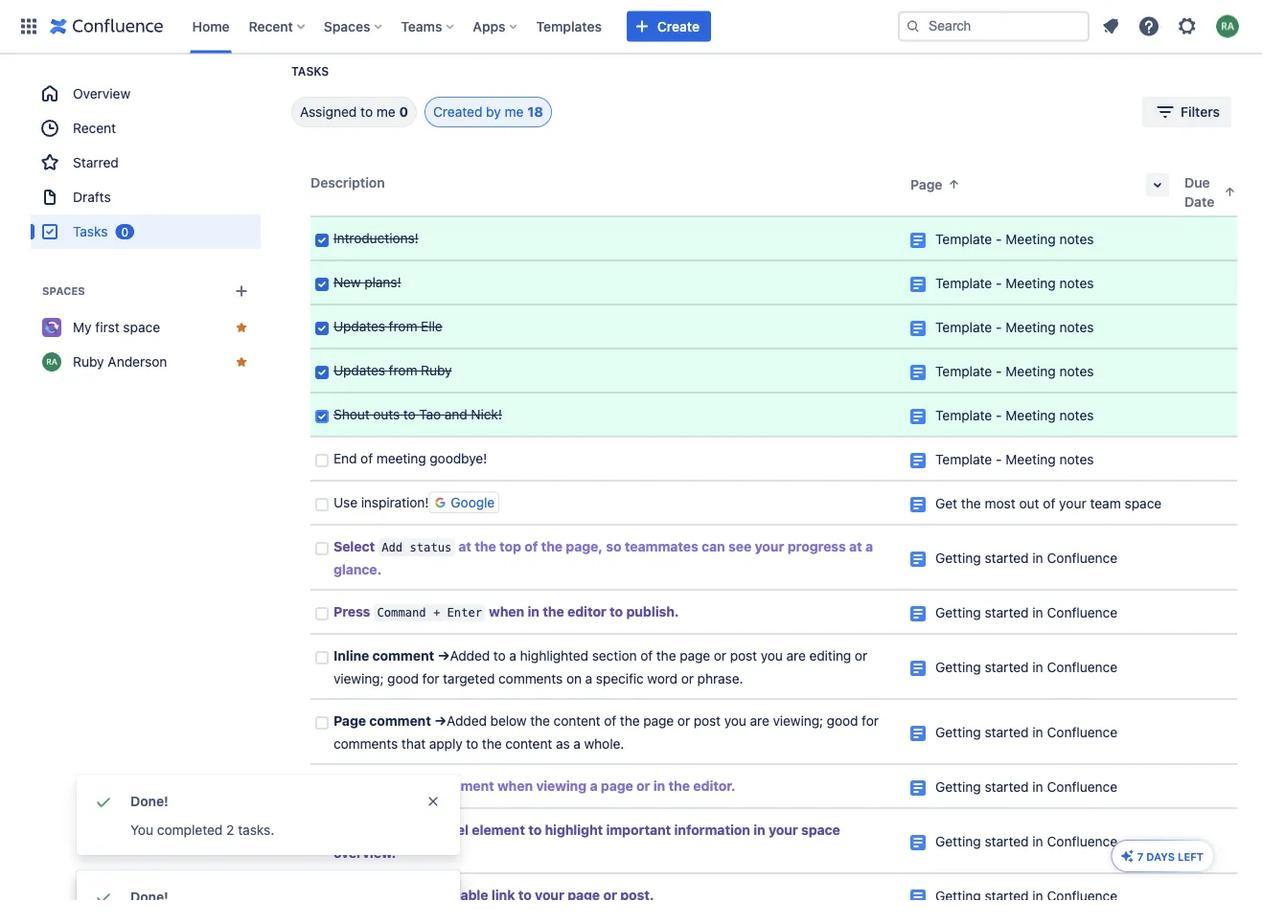 Task type: vqa. For each thing, say whether or not it's contained in the screenshot.
"of" in the You can also use reactions on a page or blog post. The author of the content will be notified, and if enough team members react or add comments to the content, it'll be surfaced on Confluence home feed
no



Task type: locate. For each thing, give the bounding box(es) containing it.
4 - from the top
[[996, 364, 1002, 380]]

getting for select
[[936, 551, 981, 566]]

4 notes from the top
[[1060, 364, 1094, 380]]

added to a highlighted section of the page or post you are editing or viewing; good for targeted comments on a specific word or phrase.
[[334, 648, 871, 687]]

you completed 2 tasks.
[[130, 823, 274, 839]]

4 getting started in confluence from the top
[[936, 725, 1118, 741]]

0 horizontal spatial space
[[123, 320, 160, 335]]

recent up starred
[[73, 120, 116, 136]]

recent
[[249, 18, 293, 34], [73, 120, 116, 136]]

0 left created
[[399, 104, 408, 120]]

1 vertical spatial space
[[1125, 496, 1162, 512]]

unstar this space image
[[234, 320, 249, 335]]

home link
[[186, 11, 235, 42]]

1 vertical spatial 0
[[121, 225, 128, 239]]

started for select
[[985, 551, 1029, 566]]

1 from from the top
[[389, 319, 417, 335]]

template - meeting notes for to
[[936, 408, 1094, 424]]

recent button
[[243, 11, 312, 42]]

when right enter
[[489, 604, 524, 620]]

information
[[674, 823, 750, 839]]

global element
[[12, 0, 894, 53]]

spaces
[[324, 18, 370, 34], [42, 285, 85, 298]]

0 vertical spatial when
[[489, 604, 524, 620]]

5 notes from the top
[[1060, 408, 1094, 424]]

of up word
[[641, 648, 653, 664]]

1 horizontal spatial spaces
[[324, 18, 370, 34]]

you
[[761, 648, 783, 664], [724, 714, 747, 729]]

2 me from the left
[[505, 104, 524, 120]]

1 vertical spatial recent
[[73, 120, 116, 136]]

0 vertical spatial from
[[389, 319, 417, 335]]

ruby anderson link
[[31, 345, 261, 380]]

template - meeting notes for meeting
[[936, 452, 1094, 468]]

1 me from the left
[[377, 104, 396, 120]]

added up targeted
[[450, 648, 490, 664]]

0 horizontal spatial comments
[[334, 737, 398, 752]]

ascending sorting icon date image
[[1223, 184, 1238, 200]]

your right the see
[[755, 539, 784, 555]]

to inside tab list
[[361, 104, 373, 120]]

0 vertical spatial comment
[[373, 648, 434, 664]]

0 horizontal spatial me
[[377, 104, 396, 120]]

1 vertical spatial page
[[334, 714, 366, 729]]

2 horizontal spatial space
[[1125, 496, 1162, 512]]

4 meeting from the top
[[1006, 364, 1056, 380]]

or right editing
[[855, 648, 868, 664]]

create button
[[627, 11, 711, 42]]

6 meeting from the top
[[1006, 452, 1056, 468]]

out
[[1019, 496, 1040, 512]]

inline comment →
[[334, 648, 450, 664]]

important
[[606, 823, 671, 839]]

template for to
[[936, 408, 992, 424]]

0 vertical spatial comments
[[499, 671, 563, 687]]

meeting for to
[[1006, 408, 1056, 424]]

glance.
[[334, 562, 382, 578]]

5 confluence from the top
[[1047, 780, 1118, 796]]

from
[[389, 319, 417, 335], [389, 363, 417, 379]]

page title icon image
[[911, 233, 926, 248], [911, 277, 926, 292], [911, 321, 926, 336], [911, 365, 926, 381], [911, 409, 926, 425], [911, 453, 926, 469], [911, 497, 926, 513], [911, 552, 926, 567], [911, 607, 926, 622], [911, 661, 926, 677], [911, 727, 926, 742], [911, 781, 926, 797], [911, 836, 926, 851], [911, 890, 926, 902]]

at right status
[[459, 539, 472, 555]]

me right "assigned"
[[377, 104, 396, 120]]

0 vertical spatial updates
[[334, 319, 385, 335]]

comments down highlighted
[[499, 671, 563, 687]]

updates for updates from elle
[[334, 319, 385, 335]]

- for meeting
[[996, 452, 1002, 468]]

1 template from the top
[[936, 231, 992, 247]]

added up apply
[[447, 714, 487, 729]]

1 horizontal spatial tasks
[[291, 65, 329, 78]]

home
[[192, 18, 230, 34]]

as
[[556, 737, 570, 752]]

tasks down drafts
[[73, 224, 108, 240]]

Search field
[[898, 11, 1090, 42]]

to right "assigned"
[[361, 104, 373, 120]]

→ for inline comment →
[[438, 648, 450, 664]]

0 horizontal spatial post
[[694, 714, 721, 729]]

post up the phrase.
[[730, 648, 757, 664]]

1 vertical spatial content
[[505, 737, 552, 752]]

comment for good
[[373, 648, 434, 664]]

0 horizontal spatial you
[[724, 714, 747, 729]]

1 vertical spatial tasks
[[73, 224, 108, 240]]

when for in
[[489, 604, 524, 620]]

template - meeting notes link for elle
[[936, 320, 1094, 335]]

- for elle
[[996, 320, 1002, 335]]

6 template from the top
[[936, 452, 992, 468]]

premium icon image
[[1120, 849, 1136, 865]]

5 page title icon image from the top
[[911, 409, 926, 425]]

1 horizontal spatial at
[[849, 539, 862, 555]]

create
[[657, 18, 700, 34]]

confluence for page comment →
[[1047, 725, 1118, 741]]

description
[[311, 175, 385, 191]]

a inside at the top of the page, so teammates can see your progress at a glance.
[[866, 539, 873, 555]]

the right get
[[961, 496, 981, 512]]

to right editor at the bottom of page
[[610, 604, 623, 620]]

the left page, in the left bottom of the page
[[541, 539, 563, 555]]

element
[[472, 823, 525, 839]]

started for inline comment →
[[985, 660, 1029, 676]]

0 horizontal spatial viewing;
[[334, 671, 384, 687]]

added for inline comment →
[[450, 648, 490, 664]]

updates from ruby
[[334, 363, 452, 379]]

group
[[31, 77, 261, 249]]

0 vertical spatial for
[[422, 671, 439, 687]]

0 vertical spatial post
[[730, 648, 757, 664]]

updates from elle
[[334, 319, 443, 335]]

the
[[961, 496, 981, 512], [475, 539, 496, 555], [541, 539, 563, 555], [543, 604, 564, 620], [656, 648, 676, 664], [530, 714, 550, 729], [620, 714, 640, 729], [482, 737, 502, 752], [669, 779, 690, 795]]

a right as
[[574, 737, 581, 752]]

2 getting from the top
[[936, 605, 981, 621]]

template - meeting notes for ruby
[[936, 364, 1094, 380]]

1 vertical spatial your
[[755, 539, 784, 555]]

3 getting started in confluence link from the top
[[936, 660, 1118, 676]]

1 vertical spatial updates
[[334, 363, 385, 379]]

page down whole.
[[601, 779, 633, 795]]

spaces inside spaces popup button
[[324, 18, 370, 34]]

0 horizontal spatial recent
[[73, 120, 116, 136]]

1 horizontal spatial for
[[862, 714, 879, 729]]

2 getting started in confluence from the top
[[936, 605, 1118, 621]]

of inside added below the content of the page or post you are viewing; good for comments that apply to the content as a whole.
[[604, 714, 617, 729]]

3 meeting from the top
[[1006, 320, 1056, 335]]

a right on
[[585, 671, 593, 687]]

me for to
[[377, 104, 396, 120]]

template - meeting notes for elle
[[936, 320, 1094, 335]]

getting started in confluence for press
[[936, 605, 1118, 621]]

add
[[382, 541, 403, 555]]

4 template - meeting notes link from the top
[[936, 364, 1094, 380]]

0 horizontal spatial ruby
[[73, 354, 104, 370]]

0 vertical spatial 0
[[399, 104, 408, 120]]

9 page title icon image from the top
[[911, 607, 926, 622]]

1 vertical spatial viewing;
[[773, 714, 823, 729]]

spaces right recent dropdown button
[[324, 18, 370, 34]]

5 template - meeting notes link from the top
[[936, 408, 1094, 424]]

5 - from the top
[[996, 408, 1002, 424]]

page inside added below the content of the page or post you are viewing; good for comments that apply to the content as a whole.
[[643, 714, 674, 729]]

0 horizontal spatial tasks
[[73, 224, 108, 240]]

4 template from the top
[[936, 364, 992, 380]]

2 horizontal spatial page
[[680, 648, 710, 664]]

4 started from the top
[[985, 725, 1029, 741]]

a
[[866, 539, 873, 555], [509, 648, 517, 664], [585, 671, 593, 687], [574, 737, 581, 752], [590, 779, 598, 795]]

specific
[[596, 671, 644, 687]]

6 page title icon image from the top
[[911, 453, 926, 469]]

confluence for inline comment →
[[1047, 660, 1118, 676]]

updates
[[334, 319, 385, 335], [334, 363, 385, 379]]

dismiss image
[[426, 795, 441, 810]]

the up word
[[656, 648, 676, 664]]

page for post
[[680, 648, 710, 664]]

content up as
[[554, 714, 601, 729]]

targeted
[[443, 671, 495, 687]]

space
[[123, 320, 160, 335], [1125, 496, 1162, 512], [801, 823, 841, 839]]

1 horizontal spatial recent
[[249, 18, 293, 34]]

updates up shout
[[334, 363, 385, 379]]

in
[[1033, 551, 1044, 566], [528, 604, 540, 620], [1033, 605, 1044, 621], [1033, 660, 1044, 676], [1033, 725, 1044, 741], [654, 779, 665, 795], [1033, 780, 1044, 796], [754, 823, 765, 839], [1033, 834, 1044, 850]]

viewing; down editing
[[773, 714, 823, 729]]

3 confluence from the top
[[1047, 660, 1118, 676]]

4 template - meeting notes from the top
[[936, 364, 1094, 380]]

started
[[985, 551, 1029, 566], [985, 605, 1029, 621], [985, 660, 1029, 676], [985, 725, 1029, 741], [985, 780, 1029, 796], [985, 834, 1029, 850]]

viewing; down inline
[[334, 671, 384, 687]]

spaces up my
[[42, 285, 85, 298]]

getting for press
[[936, 605, 981, 621]]

started for page comment →
[[985, 725, 1029, 741]]

5 started from the top
[[985, 780, 1029, 796]]

→ up apply
[[434, 714, 447, 729]]

comment down command
[[373, 648, 434, 664]]

1 vertical spatial page
[[643, 714, 674, 729]]

1 vertical spatial you
[[724, 714, 747, 729]]

2 started from the top
[[985, 605, 1029, 621]]

you down the phrase.
[[724, 714, 747, 729]]

2 confluence from the top
[[1047, 605, 1118, 621]]

2 updates from the top
[[334, 363, 385, 379]]

0 vertical spatial spaces
[[324, 18, 370, 34]]

3 template - meeting notes from the top
[[936, 320, 1094, 335]]

0 down drafts link
[[121, 225, 128, 239]]

getting started in confluence link
[[936, 551, 1118, 566], [936, 605, 1118, 621], [936, 660, 1118, 676], [936, 725, 1118, 741], [936, 780, 1118, 796], [936, 834, 1118, 850]]

updates for updates from ruby
[[334, 363, 385, 379]]

0 vertical spatial good
[[387, 671, 419, 687]]

ruby down elle
[[421, 363, 452, 379]]

get
[[936, 496, 958, 512]]

2 page title icon image from the top
[[911, 277, 926, 292]]

apps button
[[467, 11, 525, 42]]

ruby down my
[[73, 354, 104, 370]]

1 started from the top
[[985, 551, 1029, 566]]

3 notes from the top
[[1060, 320, 1094, 335]]

post down the phrase.
[[694, 714, 721, 729]]

tasks up "assigned"
[[291, 65, 329, 78]]

of up whole.
[[604, 714, 617, 729]]

when left viewing
[[498, 779, 533, 795]]

starred
[[73, 155, 119, 171]]

the up whole.
[[620, 714, 640, 729]]

good
[[387, 671, 419, 687], [827, 714, 858, 729]]

to right apply
[[466, 737, 479, 752]]

spaces button
[[318, 11, 390, 42]]

1 horizontal spatial 0
[[399, 104, 408, 120]]

are
[[787, 648, 806, 664], [750, 714, 770, 729]]

and
[[445, 407, 467, 423]]

0 horizontal spatial spaces
[[42, 285, 85, 298]]

1 vertical spatial for
[[862, 714, 879, 729]]

to left tao
[[403, 407, 416, 423]]

1 confluence from the top
[[1047, 551, 1118, 566]]

you left editing
[[761, 648, 783, 664]]

6 template - meeting notes from the top
[[936, 452, 1094, 468]]

0 vertical spatial space
[[123, 320, 160, 335]]

0 horizontal spatial good
[[387, 671, 419, 687]]

0 vertical spatial are
[[787, 648, 806, 664]]

progress
[[788, 539, 846, 555]]

4 confluence from the top
[[1047, 725, 1118, 741]]

to up targeted
[[494, 648, 506, 664]]

the left top
[[475, 539, 496, 555]]

1 getting started in confluence link from the top
[[936, 551, 1118, 566]]

a right the progress
[[866, 539, 873, 555]]

confluence for press
[[1047, 605, 1118, 621]]

comments
[[499, 671, 563, 687], [334, 737, 398, 752]]

your left team
[[1059, 496, 1087, 512]]

your right information at the right
[[769, 823, 798, 839]]

getting
[[936, 551, 981, 566], [936, 605, 981, 621], [936, 660, 981, 676], [936, 725, 981, 741], [936, 780, 981, 796], [936, 834, 981, 850]]

me
[[377, 104, 396, 120], [505, 104, 524, 120]]

page down inline
[[334, 714, 366, 729]]

6 - from the top
[[996, 452, 1002, 468]]

1 updates from the top
[[334, 319, 385, 335]]

highlighted
[[520, 648, 589, 664]]

5 template - meeting notes from the top
[[936, 408, 1094, 424]]

tasks.
[[238, 823, 274, 839]]

tao
[[419, 407, 441, 423]]

recent right home
[[249, 18, 293, 34]]

the down below
[[482, 737, 502, 752]]

content down below
[[505, 737, 552, 752]]

2 from from the top
[[389, 363, 417, 379]]

tab list
[[268, 97, 552, 127]]

comment up the that
[[369, 714, 431, 729]]

2 at from the left
[[849, 539, 862, 555]]

6 confluence from the top
[[1047, 834, 1118, 850]]

use
[[334, 495, 358, 511]]

2 vertical spatial page
[[601, 779, 633, 795]]

1 vertical spatial are
[[750, 714, 770, 729]]

3 - from the top
[[996, 320, 1002, 335]]

3 template from the top
[[936, 320, 992, 335]]

at right the progress
[[849, 539, 862, 555]]

updates down new plans!
[[334, 319, 385, 335]]

0 vertical spatial →
[[438, 648, 450, 664]]

ruby anderson
[[73, 354, 167, 370]]

shout outs to tao and nick!
[[334, 407, 502, 423]]

1 horizontal spatial ruby
[[421, 363, 452, 379]]

your inside panel element to highlight important information in your space overview.
[[769, 823, 798, 839]]

1 getting started in confluence from the top
[[936, 551, 1118, 566]]

1 vertical spatial comments
[[334, 737, 398, 752]]

0 vertical spatial viewing;
[[334, 671, 384, 687]]

1 horizontal spatial comments
[[499, 671, 563, 687]]

0 vertical spatial recent
[[249, 18, 293, 34]]

0 vertical spatial content
[[554, 714, 601, 729]]

viewing; inside added to a highlighted section of the page or post you are editing or viewing; good for targeted comments on a specific word or phrase.
[[334, 671, 384, 687]]

1 horizontal spatial space
[[801, 823, 841, 839]]

you inside added below the content of the page or post you are viewing; good for comments that apply to the content as a whole.
[[724, 714, 747, 729]]

5 template from the top
[[936, 408, 992, 424]]

0 horizontal spatial at
[[459, 539, 472, 555]]

1 vertical spatial success image
[[92, 887, 115, 902]]

0 vertical spatial tasks
[[291, 65, 329, 78]]

0 vertical spatial you
[[761, 648, 783, 664]]

0 horizontal spatial page
[[334, 714, 366, 729]]

1 horizontal spatial post
[[730, 648, 757, 664]]

0 horizontal spatial 0
[[121, 225, 128, 239]]

1 horizontal spatial page
[[911, 177, 943, 193]]

4 getting from the top
[[936, 725, 981, 741]]

1 vertical spatial comment
[[369, 714, 431, 729]]

page left the ascending sorting icon page
[[911, 177, 943, 193]]

1 vertical spatial from
[[389, 363, 417, 379]]

appswitcher icon image
[[17, 15, 40, 38]]

0 horizontal spatial for
[[422, 671, 439, 687]]

3 template - meeting notes link from the top
[[936, 320, 1094, 335]]

meeting for meeting
[[1006, 452, 1056, 468]]

in inside panel element to highlight important information in your space overview.
[[754, 823, 765, 839]]

12 page title icon image from the top
[[911, 781, 926, 797]]

1 horizontal spatial good
[[827, 714, 858, 729]]

→ for page comment →
[[434, 714, 447, 729]]

due date
[[1185, 175, 1215, 210]]

→ up targeted
[[438, 648, 450, 664]]

6 getting from the top
[[936, 834, 981, 850]]

meeting for ruby
[[1006, 364, 1056, 380]]

due
[[1185, 175, 1210, 191]]

1 vertical spatial →
[[434, 714, 447, 729]]

success image
[[92, 791, 115, 814], [92, 887, 115, 902]]

good down inline comment →
[[387, 671, 419, 687]]

whole.
[[584, 737, 624, 752]]

or right word
[[681, 671, 694, 687]]

2 vertical spatial your
[[769, 823, 798, 839]]

2 getting started in confluence link from the top
[[936, 605, 1118, 621]]

of right top
[[525, 539, 538, 555]]

banner
[[0, 0, 1262, 54]]

notification icon image
[[1099, 15, 1122, 38]]

post inside added below the content of the page or post you are viewing; good for comments that apply to the content as a whole.
[[694, 714, 721, 729]]

comment down apply
[[433, 779, 494, 795]]

1 horizontal spatial viewing;
[[773, 714, 823, 729]]

notes for elle
[[1060, 320, 1094, 335]]

10 page title icon image from the top
[[911, 661, 926, 677]]

1 vertical spatial good
[[827, 714, 858, 729]]

2 vertical spatial space
[[801, 823, 841, 839]]

0 vertical spatial page
[[680, 648, 710, 664]]

inline
[[394, 779, 429, 795]]

2 notes from the top
[[1060, 276, 1094, 291]]

of
[[361, 451, 373, 467], [1043, 496, 1056, 512], [525, 539, 538, 555], [641, 648, 653, 664], [604, 714, 617, 729]]

0 vertical spatial page
[[911, 177, 943, 193]]

drafts link
[[31, 180, 261, 215]]

page for page
[[911, 177, 943, 193]]

1 vertical spatial post
[[694, 714, 721, 729]]

me right by
[[505, 104, 524, 120]]

or down word
[[678, 714, 690, 729]]

1 horizontal spatial page
[[643, 714, 674, 729]]

2 vertical spatial comment
[[433, 779, 494, 795]]

page up the phrase.
[[680, 648, 710, 664]]

the right below
[[530, 714, 550, 729]]

1 vertical spatial when
[[498, 779, 533, 795]]

0 vertical spatial success image
[[92, 791, 115, 814]]

nick!
[[471, 407, 502, 423]]

1 horizontal spatial me
[[505, 104, 524, 120]]

6 notes from the top
[[1060, 452, 1094, 468]]

your inside at the top of the page, so teammates can see your progress at a glance.
[[755, 539, 784, 555]]

6 template - meeting notes link from the top
[[936, 452, 1094, 468]]

0 horizontal spatial are
[[750, 714, 770, 729]]

3 started from the top
[[985, 660, 1029, 676]]

4 getting started in confluence link from the top
[[936, 725, 1118, 741]]

1 getting from the top
[[936, 551, 981, 566]]

5 meeting from the top
[[1006, 408, 1056, 424]]

-
[[996, 231, 1002, 247], [996, 276, 1002, 291], [996, 320, 1002, 335], [996, 364, 1002, 380], [996, 408, 1002, 424], [996, 452, 1002, 468]]

meeting
[[1006, 231, 1056, 247], [1006, 276, 1056, 291], [1006, 320, 1056, 335], [1006, 364, 1056, 380], [1006, 408, 1056, 424], [1006, 452, 1056, 468]]

meeting
[[376, 451, 426, 467]]

teams button
[[395, 11, 461, 42]]

of right end
[[361, 451, 373, 467]]

3 getting from the top
[[936, 660, 981, 676]]

my first space link
[[31, 311, 261, 345]]

1 horizontal spatial are
[[787, 648, 806, 664]]

1 horizontal spatial content
[[554, 714, 601, 729]]

7
[[1138, 851, 1144, 864]]

confluence for select
[[1047, 551, 1118, 566]]

or up the important
[[637, 779, 650, 795]]

page down word
[[643, 714, 674, 729]]

getting started in confluence link for inline comment →
[[936, 660, 1118, 676]]

good down editing
[[827, 714, 858, 729]]

0 horizontal spatial page
[[601, 779, 633, 795]]

added inside added below the content of the page or post you are viewing; good for comments that apply to the content as a whole.
[[447, 714, 487, 729]]

added inside added to a highlighted section of the page or post you are editing or viewing; good for targeted comments on a specific word or phrase.
[[450, 648, 490, 664]]

from left elle
[[389, 319, 417, 335]]

8 page title icon image from the top
[[911, 552, 926, 567]]

3 getting started in confluence from the top
[[936, 660, 1118, 676]]

confluence image
[[50, 15, 163, 38], [50, 15, 163, 38]]

my first space
[[73, 320, 160, 335]]

template - meeting notes
[[936, 231, 1094, 247], [936, 276, 1094, 291], [936, 320, 1094, 335], [936, 364, 1094, 380], [936, 408, 1094, 424], [936, 452, 1094, 468]]

comments down page comment →
[[334, 737, 398, 752]]

0 vertical spatial added
[[450, 648, 490, 664]]

a right viewing
[[590, 779, 598, 795]]

anderson
[[108, 354, 167, 370]]

of right out
[[1043, 496, 1056, 512]]

days
[[1147, 851, 1175, 864]]

template for meeting
[[936, 452, 992, 468]]

1 vertical spatial added
[[447, 714, 487, 729]]

to
[[361, 104, 373, 120], [403, 407, 416, 423], [610, 604, 623, 620], [494, 648, 506, 664], [466, 737, 479, 752], [528, 823, 542, 839]]

editor
[[568, 604, 607, 620]]

page inside added to a highlighted section of the page or post you are editing or viewing; good for targeted comments on a specific word or phrase.
[[680, 648, 710, 664]]

to right element
[[528, 823, 542, 839]]

0
[[399, 104, 408, 120], [121, 225, 128, 239]]

1 horizontal spatial you
[[761, 648, 783, 664]]

filters button
[[1143, 97, 1232, 127]]

from up shout outs to tao and nick!
[[389, 363, 417, 379]]

for
[[422, 671, 439, 687], [862, 714, 879, 729]]

date
[[1185, 194, 1215, 210]]

1 - from the top
[[996, 231, 1002, 247]]



Task type: describe. For each thing, give the bounding box(es) containing it.
overview
[[73, 86, 131, 102]]

template - meeting notes link for meeting
[[936, 452, 1094, 468]]

phrase.
[[697, 671, 743, 687]]

getting started in confluence link for press
[[936, 605, 1118, 621]]

leave
[[334, 779, 372, 795]]

from for elle
[[389, 319, 417, 335]]

recent inside dropdown button
[[249, 18, 293, 34]]

1 notes from the top
[[1060, 231, 1094, 247]]

the inside added to a highlighted section of the page or post you are editing or viewing; good for targeted comments on a specific word or phrase.
[[656, 648, 676, 664]]

to inside panel element to highlight important information in your space overview.
[[528, 823, 542, 839]]

good inside added to a highlighted section of the page or post you are editing or viewing; good for targeted comments on a specific word or phrase.
[[387, 671, 419, 687]]

to inside added below the content of the page or post you are viewing; good for comments that apply to the content as a whole.
[[466, 737, 479, 752]]

template for elle
[[936, 320, 992, 335]]

left
[[1178, 851, 1204, 864]]

unstar this space image
[[234, 355, 249, 370]]

leave an inline comment when viewing a page or in the editor.
[[334, 779, 736, 795]]

1 template - meeting notes link from the top
[[936, 231, 1094, 247]]

13 page title icon image from the top
[[911, 836, 926, 851]]

page comment →
[[334, 714, 447, 729]]

inline
[[334, 648, 369, 664]]

help icon image
[[1138, 15, 1161, 38]]

0 inside tab list
[[399, 104, 408, 120]]

4 page title icon image from the top
[[911, 365, 926, 381]]

the left editor.
[[669, 779, 690, 795]]

team
[[1090, 496, 1121, 512]]

comments inside added to a highlighted section of the page or post you are editing or viewing; good for targeted comments on a specific word or phrase.
[[499, 671, 563, 687]]

ascending sorting icon page image
[[947, 177, 962, 192]]

11 page title icon image from the top
[[911, 727, 926, 742]]

completed
[[157, 823, 223, 839]]

of inside at the top of the page, so teammates can see your progress at a glance.
[[525, 539, 538, 555]]

done!
[[130, 794, 168, 810]]

assigned to me 0
[[300, 104, 408, 120]]

7 page title icon image from the top
[[911, 497, 926, 513]]

panel element to highlight important information in your space overview.
[[334, 823, 844, 862]]

word
[[647, 671, 678, 687]]

press command + enter when in the editor to publish.
[[334, 604, 679, 620]]

section
[[592, 648, 637, 664]]

getting started in confluence link for select
[[936, 551, 1118, 566]]

editing
[[809, 648, 851, 664]]

page,
[[566, 539, 603, 555]]

5 getting started in confluence link from the top
[[936, 780, 1118, 796]]

post inside added to a highlighted section of the page or post you are editing or viewing; good for targeted comments on a specific word or phrase.
[[730, 648, 757, 664]]

notes for to
[[1060, 408, 1094, 424]]

template - meeting notes link for to
[[936, 408, 1094, 424]]

template - meeting notes link for ruby
[[936, 364, 1094, 380]]

or inside added below the content of the page or post you are viewing; good for comments that apply to the content as a whole.
[[678, 714, 690, 729]]

publish.
[[626, 604, 679, 620]]

getting started in confluence for page comment →
[[936, 725, 1118, 741]]

me for by
[[505, 104, 524, 120]]

overview link
[[31, 77, 261, 111]]

- for ruby
[[996, 364, 1002, 380]]

end of meeting goodbye!
[[334, 451, 487, 467]]

1 at from the left
[[459, 539, 472, 555]]

most
[[985, 496, 1016, 512]]

enter
[[447, 606, 482, 620]]

getting started in confluence for select
[[936, 551, 1118, 566]]

recent link
[[31, 111, 261, 146]]

apps
[[473, 18, 506, 34]]

press
[[334, 604, 370, 620]]

added for page comment →
[[447, 714, 487, 729]]

ruby inside ruby anderson link
[[73, 354, 104, 370]]

can
[[702, 539, 725, 555]]

2 meeting from the top
[[1006, 276, 1056, 291]]

18
[[527, 104, 543, 120]]

getting for page comment →
[[936, 725, 981, 741]]

2 - from the top
[[996, 276, 1002, 291]]

search image
[[906, 19, 921, 34]]

below
[[490, 714, 527, 729]]

drafts
[[73, 189, 111, 205]]

added below the content of the page or post you are viewing; good for comments that apply to the content as a whole.
[[334, 714, 882, 752]]

group containing overview
[[31, 77, 261, 249]]

getting for inline comment →
[[936, 660, 981, 676]]

comment for that
[[369, 714, 431, 729]]

tasks inside group
[[73, 224, 108, 240]]

created
[[433, 104, 483, 120]]

overview.
[[334, 846, 396, 862]]

space inside panel element to highlight important information in your space overview.
[[801, 823, 841, 839]]

your profile and preferences image
[[1216, 15, 1239, 38]]

the left editor at the bottom of page
[[543, 604, 564, 620]]

getting started in confluence for inline comment →
[[936, 660, 1118, 676]]

introductions!
[[334, 231, 419, 246]]

to inside added to a highlighted section of the page or post you are editing or viewing; good for targeted comments on a specific word or phrase.
[[494, 648, 506, 664]]

banner containing home
[[0, 0, 1262, 54]]

meeting for elle
[[1006, 320, 1056, 335]]

apply
[[429, 737, 463, 752]]

6 getting started in confluence link from the top
[[936, 834, 1118, 850]]

2
[[226, 823, 234, 839]]

new plans!
[[334, 275, 401, 290]]

teams
[[401, 18, 442, 34]]

of inside added to a highlighted section of the page or post you are editing or viewing; good for targeted comments on a specific word or phrase.
[[641, 648, 653, 664]]

6 getting started in confluence from the top
[[936, 834, 1118, 850]]

5 getting from the top
[[936, 780, 981, 796]]

elle
[[421, 319, 443, 335]]

a inside added below the content of the page or post you are viewing; good for comments that apply to the content as a whole.
[[574, 737, 581, 752]]

goodbye!
[[430, 451, 487, 467]]

when for viewing
[[498, 779, 533, 795]]

from for ruby
[[389, 363, 417, 379]]

google
[[451, 495, 495, 511]]

on
[[566, 671, 582, 687]]

1 page title icon image from the top
[[911, 233, 926, 248]]

top
[[500, 539, 521, 555]]

select add status
[[334, 539, 452, 555]]

my
[[73, 320, 92, 335]]

new
[[334, 275, 361, 290]]

by
[[486, 104, 501, 120]]

for inside added to a highlighted section of the page or post you are editing or viewing; good for targeted comments on a specific word or phrase.
[[422, 671, 439, 687]]

get the most out of your team space
[[936, 496, 1162, 512]]

recent inside group
[[73, 120, 116, 136]]

for inside added below the content of the page or post you are viewing; good for comments that apply to the content as a whole.
[[862, 714, 879, 729]]

3 page title icon image from the top
[[911, 321, 926, 336]]

are inside added below the content of the page or post you are viewing; good for comments that apply to the content as a whole.
[[750, 714, 770, 729]]

success image
[[92, 887, 115, 902]]

+
[[433, 606, 440, 620]]

a left highlighted
[[509, 648, 517, 664]]

are inside added to a highlighted section of the page or post you are editing or viewing; good for targeted comments on a specific word or phrase.
[[787, 648, 806, 664]]

2 template - meeting notes link from the top
[[936, 276, 1094, 291]]

- for to
[[996, 408, 1002, 424]]

viewing
[[536, 779, 587, 795]]

command
[[377, 606, 426, 620]]

7 days left
[[1138, 851, 1204, 864]]

template for ruby
[[936, 364, 992, 380]]

use inspiration!
[[334, 495, 429, 511]]

status
[[410, 541, 452, 555]]

2 success image from the top
[[92, 887, 115, 902]]

5 getting started in confluence from the top
[[936, 780, 1118, 796]]

getting started in confluence link for page comment →
[[936, 725, 1118, 741]]

google button
[[429, 492, 500, 514]]

1 success image from the top
[[92, 791, 115, 814]]

2 template from the top
[[936, 276, 992, 291]]

you inside added to a highlighted section of the page or post you are editing or viewing; good for targeted comments on a specific word or phrase.
[[761, 648, 783, 664]]

end
[[334, 451, 357, 467]]

panel
[[433, 823, 469, 839]]

viewing; inside added below the content of the page or post you are viewing; good for comments that apply to the content as a whole.
[[773, 714, 823, 729]]

or up the phrase.
[[714, 648, 727, 664]]

7 days left button
[[1113, 842, 1214, 872]]

select
[[334, 539, 375, 555]]

1 meeting from the top
[[1006, 231, 1056, 247]]

page for page comment →
[[334, 714, 366, 729]]

settings icon image
[[1176, 15, 1199, 38]]

comments inside added below the content of the page or post you are viewing; good for comments that apply to the content as a whole.
[[334, 737, 398, 752]]

highlight
[[545, 823, 603, 839]]

1 template - meeting notes from the top
[[936, 231, 1094, 247]]

0 horizontal spatial content
[[505, 737, 552, 752]]

1 vertical spatial spaces
[[42, 285, 85, 298]]

14 page title icon image from the top
[[911, 890, 926, 902]]

create a space image
[[230, 280, 253, 303]]

starred link
[[31, 146, 261, 180]]

page for in
[[601, 779, 633, 795]]

started for press
[[985, 605, 1029, 621]]

2 template - meeting notes from the top
[[936, 276, 1094, 291]]

6 started from the top
[[985, 834, 1029, 850]]

templates
[[536, 18, 602, 34]]

templates link
[[531, 11, 608, 42]]

that
[[401, 737, 426, 752]]

first
[[95, 320, 119, 335]]

notes for ruby
[[1060, 364, 1094, 380]]

0 vertical spatial your
[[1059, 496, 1087, 512]]

inspiration!
[[361, 495, 429, 511]]

filters
[[1181, 104, 1220, 120]]

notes for meeting
[[1060, 452, 1094, 468]]

good inside added below the content of the page or post you are viewing; good for comments that apply to the content as a whole.
[[827, 714, 858, 729]]

tab list containing assigned to me
[[268, 97, 552, 127]]



